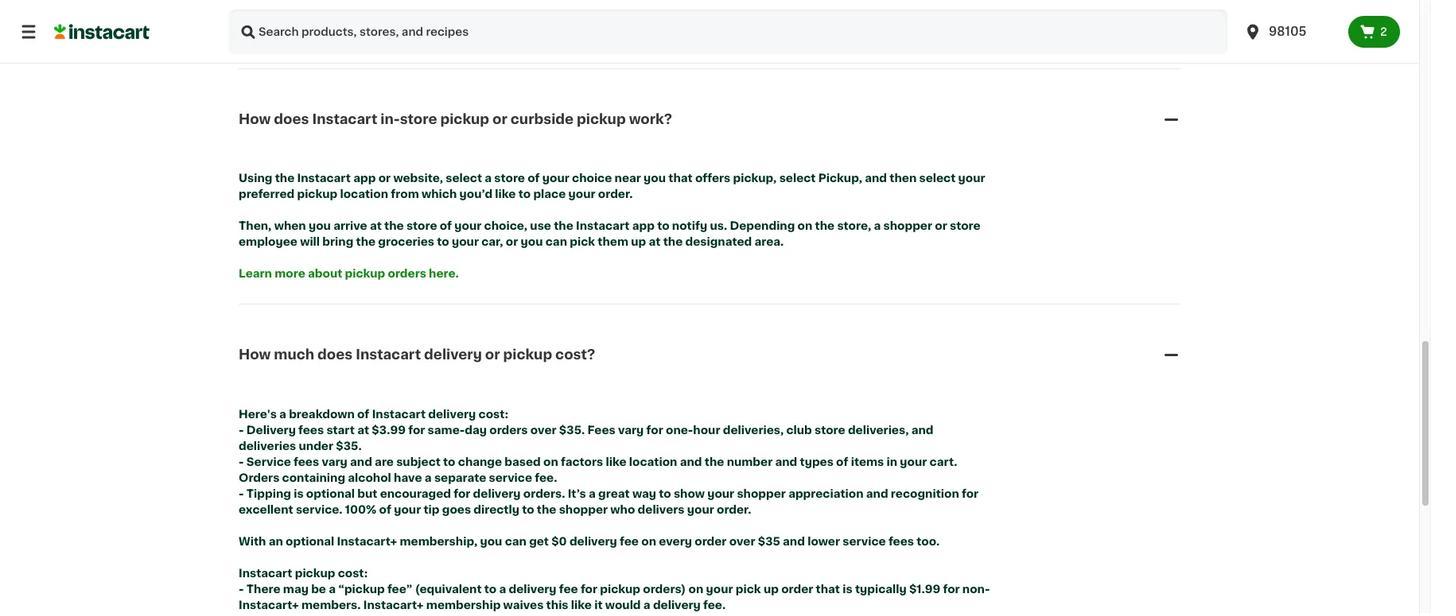 Task type: describe. For each thing, give the bounding box(es) containing it.
same- inside the here's a breakdown of instacart delivery cost: - delivery fees start at $3.99 for same-day orders over $35. fees vary for one-hour deliveries, club store deliveries, and deliveries under $35. - service fees vary and are subject to change based on factors like location and the number and types of items in your cart. orders containing alcohol have a separate service fee. - tipping is optional but encouraged for delivery orders. it's a great way to show your shopper appreciation and recognition for excellent service. 100% of your tip goes directly to the shopper who delivers your order.
[[428, 425, 465, 436]]

but
[[358, 488, 378, 500]]

store,
[[838, 221, 872, 232]]

for right recognition
[[962, 488, 979, 500]]

for left "parking," at left
[[413, 1, 430, 12]]

you down use
[[521, 237, 543, 248]]

instacart logo image
[[54, 22, 150, 41]]

fee inside instacart pickup cost: - there may be a "pickup fee" (equivalent to a delivery fee for pickup orders) on your pick up order that is typically $1.99 for non- instacart+ members. instacart+ membership waives this like it would a delivery fee.
[[559, 584, 578, 595]]

notify
[[672, 221, 708, 232]]

the down notify
[[664, 237, 683, 248]]

it's
[[568, 488, 586, 500]]

you up will
[[309, 221, 331, 232]]

how does instacart in-store pickup or curbside pickup work?
[[239, 113, 673, 125]]

learn more about pickup orders here.
[[239, 268, 459, 280]]

of left items
[[837, 457, 849, 468]]

1 vertical spatial at
[[649, 237, 661, 248]]

here's
[[239, 409, 277, 420]]

delivery inside how much does instacart delivery or pickup cost? dropdown button
[[424, 349, 482, 361]]

them
[[598, 237, 629, 248]]

deliveries
[[239, 441, 296, 452]]

in-
[[381, 113, 400, 125]]

like inside the using the instacart app or website, select a store of your choice near you that offers pickup, select pickup, and then select your preferred pickup location from which you'd like to place your order.
[[495, 189, 516, 200]]

about for instacart
[[308, 32, 342, 44]]

fees
[[588, 425, 616, 436]]

your right 'then'
[[959, 173, 986, 184]]

and inside the using the instacart app or website, select a store of your choice near you that offers pickup, select pickup, and then select your preferred pickup location from which you'd like to place your order.
[[865, 173, 887, 184]]

pickup left work?
[[577, 113, 626, 125]]

with
[[239, 536, 266, 547]]

"pickup
[[338, 584, 385, 595]]

use
[[530, 221, 551, 232]]

1 vertical spatial service
[[843, 536, 886, 547]]

instacart+ down there on the left
[[239, 600, 299, 611]]

the down "arrive"
[[356, 237, 376, 248]]

way
[[633, 488, 657, 500]]

your up car, at the left top of the page
[[455, 221, 482, 232]]

the down the hour
[[705, 457, 725, 468]]

other
[[570, 1, 602, 12]]

the down orders.
[[537, 504, 557, 515]]

and up cart.
[[912, 425, 934, 436]]

which
[[422, 189, 457, 200]]

$35
[[758, 536, 781, 547]]

curbside
[[511, 113, 574, 125]]

tip
[[424, 504, 440, 515]]

0 horizontal spatial here.
[[429, 268, 459, 280]]

the up groceries
[[384, 221, 404, 232]]

more for learn more about instacart same-day delivery here.
[[275, 32, 305, 44]]

based
[[505, 457, 541, 468]]

parking,
[[432, 1, 481, 12]]

pickup up would
[[600, 584, 641, 595]]

pickup right in-
[[440, 113, 490, 125]]

cost: inside the here's a breakdown of instacart delivery cost: - delivery fees start at $3.99 for same-day orders over $35. fees vary for one-hour deliveries, club store deliveries, and deliveries under $35. - service fees vary and are subject to change based on factors like location and the number and types of items in your cart. orders containing alcohol have a separate service fee. - tipping is optional but encouraged for delivery orders. it's a great way to show your shopper appreciation and recognition for excellent service. 100% of your tip goes directly to the shopper who delivers your order.
[[479, 409, 509, 420]]

from
[[391, 189, 419, 200]]

near
[[615, 173, 641, 184]]

on inside instacart pickup cost: - there may be a "pickup fee" (equivalent to a delivery fee for pickup orders) on your pick up order that is typically $1.99 for non- instacart+ members. instacart+ membership waives this like it would a delivery fee.
[[689, 584, 704, 595]]

depending
[[730, 221, 795, 232]]

for right $3.99 on the left bottom
[[408, 425, 425, 436]]

1 vertical spatial fees
[[294, 457, 319, 468]]

then
[[890, 173, 917, 184]]

groceries
[[378, 237, 435, 248]]

change
[[458, 457, 502, 468]]

recognition
[[891, 488, 960, 500]]

instacart inside the using the instacart app or website, select a store of your choice near you that offers pickup, select pickup, and then select your preferred pickup location from which you'd like to place your order.
[[297, 173, 351, 184]]

website,
[[393, 173, 443, 184]]

1 vertical spatial optional
[[286, 536, 334, 547]]

delivers
[[638, 504, 685, 515]]

to inside the using the instacart app or website, select a store of your choice near you that offers pickup, select pickup, and then select your preferred pickup location from which you'd like to place your order.
[[519, 189, 531, 200]]

of inside the then, when you arrive at the store of your choice, use the instacart app to notify us. depending on the store, a shopper or store employee will bring the groceries to your car, or you can pick them up at the designated area.
[[440, 221, 452, 232]]

0 horizontal spatial day
[[438, 32, 460, 44]]

one-
[[666, 425, 693, 436]]

encouraged
[[380, 488, 451, 500]]

0 vertical spatial does
[[274, 113, 309, 125]]

a inside the using the instacart app or website, select a store of your choice near you that offers pickup, select pickup, and then select your preferred pickup location from which you'd like to place your order.
[[485, 173, 492, 184]]

4 - from the top
[[239, 488, 244, 500]]

100%
[[345, 504, 377, 515]]

that inside the using the instacart app or website, select a store of your choice near you that offers pickup, select pickup, and then select your preferred pickup location from which you'd like to place your order.
[[669, 173, 693, 184]]

fee. inside instacart pickup cost: - there may be a "pickup fee" (equivalent to a delivery fee for pickup orders) on your pick up order that is typically $1.99 for non- instacart+ members. instacart+ membership waives this like it would a delivery fee.
[[704, 600, 726, 611]]

separate
[[434, 472, 487, 484]]

how much does instacart delivery or pickup cost?
[[239, 349, 596, 361]]

how for how does instacart in-store pickup or curbside pickup work?
[[239, 113, 271, 125]]

then,
[[239, 221, 272, 232]]

1 vertical spatial shopper
[[737, 488, 786, 500]]

this
[[546, 600, 569, 611]]

area.
[[755, 237, 784, 248]]

to up the delivers
[[659, 488, 671, 500]]

you down directly
[[480, 536, 503, 547]]

fee"
[[388, 584, 413, 595]]

non-
[[963, 584, 990, 595]]

learn for learn more about pickup orders here.
[[239, 268, 272, 280]]

a down the orders)
[[644, 600, 651, 611]]

pickup,
[[819, 173, 863, 184]]

clues
[[604, 1, 636, 12]]

pick inside the then, when you arrive at the store of your choice, use the instacart app to notify us. depending on the store, a shopper or store employee will bring the groceries to your car, or you can pick them up at the designated area.
[[570, 237, 595, 248]]

0 horizontal spatial shopper
[[559, 504, 608, 515]]

how for how much does instacart delivery or pickup cost?
[[239, 349, 271, 361]]

find
[[653, 1, 677, 12]]

2 button
[[1349, 16, 1401, 48]]

using
[[239, 173, 273, 184]]

factors
[[561, 457, 603, 468]]

excellent
[[239, 504, 293, 515]]

cost: inside instacart pickup cost: - there may be a "pickup fee" (equivalent to a delivery fee for pickup orders) on your pick up order that is typically $1.99 for non- instacart+ members. instacart+ membership waives this like it would a delivery fee.
[[338, 568, 368, 579]]

Search field
[[229, 10, 1228, 54]]

membership
[[426, 600, 501, 611]]

work?
[[629, 113, 673, 125]]

be
[[311, 584, 326, 595]]

it
[[595, 600, 603, 611]]

here's a breakdown of instacart delivery cost: - delivery fees start at $3.99 for same-day orders over $35. fees vary for one-hour deliveries, club store deliveries, and deliveries under $35. - service fees vary and are subject to change based on factors like location and the number and types of items in your cart. orders containing alcohol have a separate service fee. - tipping is optional but encouraged for delivery orders. it's a great way to show your shopper appreciation and recognition for excellent service. 100% of your tip goes directly to the shopper who delivers your order.
[[239, 409, 982, 515]]

pickup up be at the left
[[295, 568, 335, 579]]

helpful
[[295, 1, 337, 12]]

for left one-
[[647, 425, 664, 436]]

get
[[529, 536, 549, 547]]

1 horizontal spatial fee
[[620, 536, 639, 547]]

choice,
[[484, 221, 528, 232]]

and down items
[[867, 488, 889, 500]]

to left notify
[[658, 221, 670, 232]]

1 vertical spatial does
[[318, 349, 353, 361]]

your right in
[[900, 457, 927, 468]]

the right use
[[554, 221, 574, 232]]

instacart inside the here's a breakdown of instacart delivery cost: - delivery fees start at $3.99 for same-day orders over $35. fees vary for one-hour deliveries, club store deliveries, and deliveries under $35. - service fees vary and are subject to change based on factors like location and the number and types of items in your cart. orders containing alcohol have a separate service fee. - tipping is optional but encouraged for delivery orders. it's a great way to show your shopper appreciation and recognition for excellent service. 100% of your tip goes directly to the shopper who delivers your order.
[[372, 409, 426, 420]]

your down encouraged
[[394, 504, 421, 515]]

order. inside the using the instacart app or website, select a store of your choice near you that offers pickup, select pickup, and then select your preferred pickup location from which you'd like to place your order.
[[598, 189, 633, 200]]

a right it's
[[589, 488, 596, 500]]

$1.99
[[910, 584, 941, 595]]

have
[[394, 472, 422, 484]]

instacart+ down fee"
[[364, 600, 424, 611]]

pickup inside the using the instacart app or website, select a store of your choice near you that offers pickup, select pickup, and then select your preferred pickup location from which you'd like to place your order.
[[297, 189, 338, 200]]

and up show
[[680, 457, 702, 468]]

or inside the using the instacart app or website, select a store of your choice near you that offers pickup, select pickup, and then select your preferred pickup location from which you'd like to place your order.
[[379, 173, 391, 184]]

your up place
[[543, 173, 570, 184]]

0 horizontal spatial orders
[[388, 268, 426, 280]]

more for learn more about pickup orders here.
[[275, 268, 305, 280]]

pickup left cost?
[[503, 349, 552, 361]]

number
[[727, 457, 773, 468]]

orders inside the here's a breakdown of instacart delivery cost: - delivery fees start at $3.99 for same-day orders over $35. fees vary for one-hour deliveries, club store deliveries, and deliveries under $35. - service fees vary and are subject to change based on factors like location and the number and types of items in your cart. orders containing alcohol have a separate service fee. - tipping is optional but encouraged for delivery orders. it's a great way to show your shopper appreciation and recognition for excellent service. 100% of your tip goes directly to the shopper who delivers your order.
[[490, 425, 528, 436]]

may
[[283, 584, 309, 595]]

like inside instacart pickup cost: - there may be a "pickup fee" (equivalent to a delivery fee for pickup orders) on your pick up order that is typically $1.99 for non- instacart+ members. instacart+ membership waives this like it would a delivery fee.
[[571, 600, 592, 611]]

on inside the here's a breakdown of instacart delivery cost: - delivery fees start at $3.99 for same-day orders over $35. fees vary for one-hour deliveries, club store deliveries, and deliveries under $35. - service fees vary and are subject to change based on factors like location and the number and types of items in your cart. orders containing alcohol have a separate service fee. - tipping is optional but encouraged for delivery orders. it's a great way to show your shopper appreciation and recognition for excellent service. 100% of your tip goes directly to the shopper who delivers your order.
[[544, 457, 559, 468]]

alcohol
[[348, 472, 391, 484]]

shopper inside the then, when you arrive at the store of your choice, use the instacart app to notify us. depending on the store, a shopper or store employee will bring the groceries to your car, or you can pick them up at the designated area.
[[884, 221, 933, 232]]

directly
[[474, 504, 520, 515]]

pickup down bring
[[345, 268, 385, 280]]

- leaving helpful instructions for parking, gate codes, or other clues to find your home.
[[239, 1, 746, 12]]

orders
[[239, 472, 280, 484]]

instacart+ down '100%'
[[337, 536, 397, 547]]

to right groceries
[[437, 237, 449, 248]]

2
[[1381, 26, 1388, 37]]

tipping
[[247, 488, 291, 500]]

typically
[[855, 584, 907, 595]]

up inside the then, when you arrive at the store of your choice, use the instacart app to notify us. depending on the store, a shopper or store employee will bring the groceries to your car, or you can pick them up at the designated area.
[[631, 237, 646, 248]]

learn more about instacart same-day delivery here. link
[[239, 32, 543, 44]]

are
[[375, 457, 394, 468]]

orders.
[[524, 488, 565, 500]]

(equivalent
[[415, 584, 482, 595]]

of right 'breakdown'
[[357, 409, 370, 420]]

app inside the using the instacart app or website, select a store of your choice near you that offers pickup, select pickup, and then select your preferred pickup location from which you'd like to place your order.
[[354, 173, 376, 184]]

1 select from the left
[[446, 173, 482, 184]]

show
[[674, 488, 705, 500]]

will
[[300, 237, 320, 248]]

for down separate
[[454, 488, 471, 500]]

2 - from the top
[[239, 425, 244, 436]]

a down subject
[[425, 472, 432, 484]]

0 horizontal spatial can
[[505, 536, 527, 547]]



Task type: locate. For each thing, give the bounding box(es) containing it.
over inside the here's a breakdown of instacart delivery cost: - delivery fees start at $3.99 for same-day orders over $35. fees vary for one-hour deliveries, club store deliveries, and deliveries under $35. - service fees vary and are subject to change based on factors like location and the number and types of items in your cart. orders containing alcohol have a separate service fee. - tipping is optional but encouraged for delivery orders. it's a great way to show your shopper appreciation and recognition for excellent service. 100% of your tip goes directly to the shopper who delivers your order.
[[531, 425, 557, 436]]

0 horizontal spatial fee.
[[535, 472, 557, 484]]

shopper down the number
[[737, 488, 786, 500]]

cost:
[[479, 409, 509, 420], [338, 568, 368, 579]]

your down choice on the top left of page
[[569, 189, 596, 200]]

0 horizontal spatial service
[[489, 472, 532, 484]]

0 vertical spatial over
[[531, 425, 557, 436]]

is inside the here's a breakdown of instacart delivery cost: - delivery fees start at $3.99 for same-day orders over $35. fees vary for one-hour deliveries, club store deliveries, and deliveries under $35. - service fees vary and are subject to change based on factors like location and the number and types of items in your cart. orders containing alcohol have a separate service fee. - tipping is optional but encouraged for delivery orders. it's a great way to show your shopper appreciation and recognition for excellent service. 100% of your tip goes directly to the shopper who delivers your order.
[[294, 488, 304, 500]]

1 horizontal spatial like
[[571, 600, 592, 611]]

optional up service.
[[306, 488, 355, 500]]

0 vertical spatial at
[[370, 221, 382, 232]]

0 vertical spatial can
[[546, 237, 567, 248]]

fees up under at the left bottom
[[299, 425, 324, 436]]

0 horizontal spatial does
[[274, 113, 309, 125]]

1 horizontal spatial shopper
[[737, 488, 786, 500]]

0 horizontal spatial that
[[669, 173, 693, 184]]

0 vertical spatial $35.
[[559, 425, 585, 436]]

1 vertical spatial pick
[[736, 584, 761, 595]]

orders)
[[643, 584, 686, 595]]

location inside the using the instacart app or website, select a store of your choice near you that offers pickup, select pickup, and then select your preferred pickup location from which you'd like to place your order.
[[340, 189, 388, 200]]

home.
[[709, 1, 746, 12]]

on left every
[[642, 536, 657, 547]]

your right show
[[708, 488, 735, 500]]

service inside the here's a breakdown of instacart delivery cost: - delivery fees start at $3.99 for same-day orders over $35. fees vary for one-hour deliveries, club store deliveries, and deliveries under $35. - service fees vary and are subject to change based on factors like location and the number and types of items in your cart. orders containing alcohol have a separate service fee. - tipping is optional but encouraged for delivery orders. it's a great way to show your shopper appreciation and recognition for excellent service. 100% of your tip goes directly to the shopper who delivers your order.
[[489, 472, 532, 484]]

$35. down start
[[336, 441, 362, 452]]

store inside dropdown button
[[400, 113, 437, 125]]

store
[[400, 113, 437, 125], [495, 173, 525, 184], [407, 221, 437, 232], [950, 221, 981, 232], [815, 425, 846, 436]]

a inside the then, when you arrive at the store of your choice, use the instacart app to notify us. depending on the store, a shopper or store employee will bring the groceries to your car, or you can pick them up at the designated area.
[[874, 221, 881, 232]]

location inside the here's a breakdown of instacart delivery cost: - delivery fees start at $3.99 for same-day orders over $35. fees vary for one-hour deliveries, club store deliveries, and deliveries under $35. - service fees vary and are subject to change based on factors like location and the number and types of items in your cart. orders containing alcohol have a separate service fee. - tipping is optional but encouraged for delivery orders. it's a great way to show your shopper appreciation and recognition for excellent service. 100% of your tip goes directly to the shopper who delivers your order.
[[629, 457, 678, 468]]

and up alcohol
[[350, 457, 372, 468]]

0 horizontal spatial $35.
[[336, 441, 362, 452]]

order inside instacart pickup cost: - there may be a "pickup fee" (equivalent to a delivery fee for pickup orders) on your pick up order that is typically $1.99 for non- instacart+ members. instacart+ membership waives this like it would a delivery fee.
[[782, 584, 814, 595]]

fee. inside the here's a breakdown of instacart delivery cost: - delivery fees start at $3.99 for same-day orders over $35. fees vary for one-hour deliveries, club store deliveries, and deliveries under $35. - service fees vary and are subject to change based on factors like location and the number and types of items in your cart. orders containing alcohol have a separate service fee. - tipping is optional but encouraged for delivery orders. it's a great way to show your shopper appreciation and recognition for excellent service. 100% of your tip goes directly to the shopper who delivers your order.
[[535, 472, 557, 484]]

to inside instacart pickup cost: - there may be a "pickup fee" (equivalent to a delivery fee for pickup orders) on your pick up order that is typically $1.99 for non- instacart+ members. instacart+ membership waives this like it would a delivery fee.
[[485, 584, 497, 595]]

0 vertical spatial about
[[308, 32, 342, 44]]

that inside instacart pickup cost: - there may be a "pickup fee" (equivalent to a delivery fee for pickup orders) on your pick up order that is typically $1.99 for non- instacart+ members. instacart+ membership waives this like it would a delivery fee.
[[816, 584, 840, 595]]

instacart inside instacart pickup cost: - there may be a "pickup fee" (equivalent to a delivery fee for pickup orders) on your pick up order that is typically $1.99 for non- instacart+ members. instacart+ membership waives this like it would a delivery fee.
[[239, 568, 292, 579]]

a right store,
[[874, 221, 881, 232]]

does right much
[[318, 349, 353, 361]]

deliveries,
[[723, 425, 784, 436], [848, 425, 909, 436]]

1 vertical spatial order.
[[717, 504, 752, 515]]

$0
[[552, 536, 567, 547]]

5 - from the top
[[239, 584, 244, 595]]

lower
[[808, 536, 840, 547]]

same- down "parking," at left
[[401, 32, 438, 44]]

2 98105 button from the left
[[1244, 10, 1339, 54]]

like left 'it' at the left of page
[[571, 600, 592, 611]]

2 learn from the top
[[239, 268, 272, 280]]

your right the find
[[679, 1, 706, 12]]

vary right fees
[[618, 425, 644, 436]]

you right near
[[644, 173, 666, 184]]

1 vertical spatial learn
[[239, 268, 272, 280]]

1 horizontal spatial does
[[318, 349, 353, 361]]

- up orders
[[239, 457, 244, 468]]

1 horizontal spatial is
[[843, 584, 853, 595]]

fee up this in the bottom left of the page
[[559, 584, 578, 595]]

order right every
[[695, 536, 727, 547]]

- inside instacart pickup cost: - there may be a "pickup fee" (equivalent to a delivery fee for pickup orders) on your pick up order that is typically $1.99 for non- instacart+ members. instacart+ membership waives this like it would a delivery fee.
[[239, 584, 244, 595]]

leaving
[[247, 1, 293, 12]]

learn more about instacart same-day delivery here.
[[239, 32, 543, 44]]

app left notify
[[632, 221, 655, 232]]

1 vertical spatial app
[[632, 221, 655, 232]]

1 horizontal spatial order.
[[717, 504, 752, 515]]

on right depending
[[798, 221, 813, 232]]

1 horizontal spatial here.
[[513, 32, 543, 44]]

select right pickup,
[[780, 173, 816, 184]]

0 vertical spatial more
[[275, 32, 305, 44]]

2 deliveries, from the left
[[848, 425, 909, 436]]

here.
[[513, 32, 543, 44], [429, 268, 459, 280]]

3 select from the left
[[920, 173, 956, 184]]

day inside the here's a breakdown of instacart delivery cost: - delivery fees start at $3.99 for same-day orders over $35. fees vary for one-hour deliveries, club store deliveries, and deliveries under $35. - service fees vary and are subject to change based on factors like location and the number and types of items in your cart. orders containing alcohol have a separate service fee. - tipping is optional but encouraged for delivery orders. it's a great way to show your shopper appreciation and recognition for excellent service. 100% of your tip goes directly to the shopper who delivers your order.
[[465, 425, 487, 436]]

how does instacart in-store pickup or curbside pickup work? button
[[239, 90, 1181, 148]]

of inside the using the instacart app or website, select a store of your choice near you that offers pickup, select pickup, and then select your preferred pickup location from which you'd like to place your order.
[[528, 173, 540, 184]]

1 vertical spatial that
[[816, 584, 840, 595]]

a up delivery
[[279, 409, 286, 420]]

98105 button
[[1234, 10, 1349, 54], [1244, 10, 1339, 54]]

you inside the using the instacart app or website, select a store of your choice near you that offers pickup, select pickup, and then select your preferred pickup location from which you'd like to place your order.
[[644, 173, 666, 184]]

you'd
[[460, 189, 493, 200]]

a right be at the left
[[329, 584, 336, 595]]

here. down codes,
[[513, 32, 543, 44]]

your
[[679, 1, 706, 12], [543, 173, 570, 184], [959, 173, 986, 184], [569, 189, 596, 200], [455, 221, 482, 232], [452, 237, 479, 248], [900, 457, 927, 468], [708, 488, 735, 500], [394, 504, 421, 515], [687, 504, 714, 515], [706, 584, 733, 595]]

how left much
[[239, 349, 271, 361]]

1 vertical spatial can
[[505, 536, 527, 547]]

place
[[534, 189, 566, 200]]

learn for learn more about instacart same-day delivery here.
[[239, 32, 272, 44]]

pickup up "when"
[[297, 189, 338, 200]]

service
[[247, 457, 291, 468]]

1 horizontal spatial deliveries,
[[848, 425, 909, 436]]

vary
[[618, 425, 644, 436], [322, 457, 348, 468]]

1 vertical spatial fee.
[[704, 600, 726, 611]]

1 vertical spatial over
[[730, 536, 756, 547]]

1 horizontal spatial over
[[730, 536, 756, 547]]

your down show
[[687, 504, 714, 515]]

1 about from the top
[[308, 32, 342, 44]]

then, when you arrive at the store of your choice, use the instacart app to notify us. depending on the store, a shopper or store employee will bring the groceries to your car, or you can pick them up at the designated area.
[[239, 221, 984, 248]]

$3.99
[[372, 425, 406, 436]]

pick down $35
[[736, 584, 761, 595]]

0 horizontal spatial select
[[446, 173, 482, 184]]

day
[[438, 32, 460, 44], [465, 425, 487, 436]]

pick inside instacart pickup cost: - there may be a "pickup fee" (equivalent to a delivery fee for pickup orders) on your pick up order that is typically $1.99 for non- instacart+ members. instacart+ membership waives this like it would a delivery fee.
[[736, 584, 761, 595]]

0 horizontal spatial vary
[[322, 457, 348, 468]]

location up way
[[629, 457, 678, 468]]

and left the types
[[776, 457, 798, 468]]

is down containing
[[294, 488, 304, 500]]

that down "lower"
[[816, 584, 840, 595]]

2 vertical spatial shopper
[[559, 504, 608, 515]]

more down leaving
[[275, 32, 305, 44]]

like inside the here's a breakdown of instacart delivery cost: - delivery fees start at $3.99 for same-day orders over $35. fees vary for one-hour deliveries, club store deliveries, and deliveries under $35. - service fees vary and are subject to change based on factors like location and the number and types of items in your cart. orders containing alcohol have a separate service fee. - tipping is optional but encouraged for delivery orders. it's a great way to show your shopper appreciation and recognition for excellent service. 100% of your tip goes directly to the shopper who delivers your order.
[[606, 457, 627, 468]]

day down "parking," at left
[[438, 32, 460, 44]]

order. inside the here's a breakdown of instacart delivery cost: - delivery fees start at $3.99 for same-day orders over $35. fees vary for one-hour deliveries, club store deliveries, and deliveries under $35. - service fees vary and are subject to change based on factors like location and the number and types of items in your cart. orders containing alcohol have a separate service fee. - tipping is optional but encouraged for delivery orders. it's a great way to show your shopper appreciation and recognition for excellent service. 100% of your tip goes directly to the shopper who delivers your order.
[[717, 504, 752, 515]]

fees up containing
[[294, 457, 319, 468]]

-
[[239, 1, 244, 12], [239, 425, 244, 436], [239, 457, 244, 468], [239, 488, 244, 500], [239, 584, 244, 595]]

waives
[[503, 600, 544, 611]]

1 horizontal spatial app
[[632, 221, 655, 232]]

3 - from the top
[[239, 457, 244, 468]]

hour
[[693, 425, 721, 436]]

more
[[275, 32, 305, 44], [275, 268, 305, 280]]

1 learn from the top
[[239, 32, 272, 44]]

there
[[247, 584, 281, 595]]

$35. left fees
[[559, 425, 585, 436]]

does up preferred at the left
[[274, 113, 309, 125]]

0 horizontal spatial over
[[531, 425, 557, 436]]

the inside the using the instacart app or website, select a store of your choice near you that offers pickup, select pickup, and then select your preferred pickup location from which you'd like to place your order.
[[275, 173, 295, 184]]

how much does instacart delivery or pickup cost? button
[[239, 326, 1181, 384]]

0 vertical spatial order
[[695, 536, 727, 547]]

much
[[274, 349, 314, 361]]

can inside the then, when you arrive at the store of your choice, use the instacart app to notify us. depending on the store, a shopper or store employee will bring the groceries to your car, or you can pick them up at the designated area.
[[546, 237, 567, 248]]

choice
[[572, 173, 612, 184]]

deliveries, up the number
[[723, 425, 784, 436]]

1 how from the top
[[239, 113, 271, 125]]

and right $35
[[783, 536, 805, 547]]

0 vertical spatial that
[[669, 173, 693, 184]]

2 horizontal spatial like
[[606, 457, 627, 468]]

appreciation
[[789, 488, 864, 500]]

0 vertical spatial fees
[[299, 425, 324, 436]]

delivery
[[463, 32, 511, 44], [424, 349, 482, 361], [428, 409, 476, 420], [473, 488, 521, 500], [570, 536, 617, 547], [509, 584, 557, 595], [653, 600, 701, 611]]

1 vertical spatial is
[[843, 584, 853, 595]]

of down which
[[440, 221, 452, 232]]

in
[[887, 457, 898, 468]]

store inside the here's a breakdown of instacart delivery cost: - delivery fees start at $3.99 for same-day orders over $35. fees vary for one-hour deliveries, club store deliveries, and deliveries under $35. - service fees vary and are subject to change based on factors like location and the number and types of items in your cart. orders containing alcohol have a separate service fee. - tipping is optional but encouraged for delivery orders. it's a great way to show your shopper appreciation and recognition for excellent service. 100% of your tip goes directly to the shopper who delivers your order.
[[815, 425, 846, 436]]

like up great
[[606, 457, 627, 468]]

2 more from the top
[[275, 268, 305, 280]]

1 horizontal spatial vary
[[618, 425, 644, 436]]

types
[[800, 457, 834, 468]]

or
[[555, 1, 567, 12], [493, 113, 508, 125], [379, 173, 391, 184], [935, 221, 948, 232], [506, 237, 518, 248], [485, 349, 500, 361]]

at inside the here's a breakdown of instacart delivery cost: - delivery fees start at $3.99 for same-day orders over $35. fees vary for one-hour deliveries, club store deliveries, and deliveries under $35. - service fees vary and are subject to change based on factors like location and the number and types of items in your cart. orders containing alcohol have a separate service fee. - tipping is optional but encouraged for delivery orders. it's a great way to show your shopper appreciation and recognition for excellent service. 100% of your tip goes directly to the shopper who delivers your order.
[[357, 425, 369, 436]]

1 vertical spatial $35.
[[336, 441, 362, 452]]

the up preferred at the left
[[275, 173, 295, 184]]

0 horizontal spatial up
[[631, 237, 646, 248]]

gate
[[483, 1, 510, 12]]

1 - from the top
[[239, 1, 244, 12]]

who
[[611, 504, 635, 515]]

0 vertical spatial fee
[[620, 536, 639, 547]]

1 horizontal spatial day
[[465, 425, 487, 436]]

to up separate
[[443, 457, 456, 468]]

0 horizontal spatial is
[[294, 488, 304, 500]]

at right "arrive"
[[370, 221, 382, 232]]

instacart pickup cost: - there may be a "pickup fee" (equivalent to a delivery fee for pickup orders) on your pick up order that is typically $1.99 for non- instacart+ members. instacart+ membership waives this like it would a delivery fee.
[[239, 568, 990, 611]]

service down based
[[489, 472, 532, 484]]

0 vertical spatial same-
[[401, 32, 438, 44]]

is inside instacart pickup cost: - there may be a "pickup fee" (equivalent to a delivery fee for pickup orders) on your pick up order that is typically $1.99 for non- instacart+ members. instacart+ membership waives this like it would a delivery fee.
[[843, 584, 853, 595]]

- left there on the left
[[239, 584, 244, 595]]

1 vertical spatial location
[[629, 457, 678, 468]]

location
[[340, 189, 388, 200], [629, 457, 678, 468]]

employee
[[239, 237, 298, 248]]

- down the here's on the left bottom of page
[[239, 425, 244, 436]]

1 horizontal spatial pick
[[736, 584, 761, 595]]

on right based
[[544, 457, 559, 468]]

1 horizontal spatial can
[[546, 237, 567, 248]]

instacart inside the then, when you arrive at the store of your choice, use the instacart app to notify us. depending on the store, a shopper or store employee will bring the groceries to your car, or you can pick them up at the designated area.
[[576, 221, 630, 232]]

2 horizontal spatial select
[[920, 173, 956, 184]]

great
[[599, 488, 630, 500]]

0 vertical spatial vary
[[618, 425, 644, 436]]

0 vertical spatial optional
[[306, 488, 355, 500]]

1 vertical spatial fee
[[559, 584, 578, 595]]

order. down near
[[598, 189, 633, 200]]

1 98105 button from the left
[[1234, 10, 1349, 54]]

1 vertical spatial vary
[[322, 457, 348, 468]]

up inside instacart pickup cost: - there may be a "pickup fee" (equivalent to a delivery fee for pickup orders) on your pick up order that is typically $1.99 for non- instacart+ members. instacart+ membership waives this like it would a delivery fee.
[[764, 584, 779, 595]]

2 select from the left
[[780, 173, 816, 184]]

1 deliveries, from the left
[[723, 425, 784, 436]]

orders down groceries
[[388, 268, 426, 280]]

on inside the then, when you arrive at the store of your choice, use the instacart app to notify us. depending on the store, a shopper or store employee will bring the groceries to your car, or you can pick them up at the designated area.
[[798, 221, 813, 232]]

1 horizontal spatial select
[[780, 173, 816, 184]]

0 vertical spatial service
[[489, 472, 532, 484]]

location up "arrive"
[[340, 189, 388, 200]]

can left get
[[505, 536, 527, 547]]

for left the non- on the right of the page
[[943, 584, 960, 595]]

delivery
[[247, 425, 296, 436]]

fee.
[[535, 472, 557, 484], [704, 600, 726, 611]]

designated
[[686, 237, 752, 248]]

shopper down it's
[[559, 504, 608, 515]]

every
[[659, 536, 692, 547]]

optional inside the here's a breakdown of instacart delivery cost: - delivery fees start at $3.99 for same-day orders over $35. fees vary for one-hour deliveries, club store deliveries, and deliveries under $35. - service fees vary and are subject to change based on factors like location and the number and types of items in your cart. orders containing alcohol have a separate service fee. - tipping is optional but encouraged for delivery orders. it's a great way to show your shopper appreciation and recognition for excellent service. 100% of your tip goes directly to the shopper who delivers your order.
[[306, 488, 355, 500]]

at right start
[[357, 425, 369, 436]]

0 vertical spatial is
[[294, 488, 304, 500]]

cart.
[[930, 457, 958, 468]]

- down orders
[[239, 488, 244, 500]]

your right the orders)
[[706, 584, 733, 595]]

to up membership on the bottom left of the page
[[485, 584, 497, 595]]

is left typically at the bottom of the page
[[843, 584, 853, 595]]

2 horizontal spatial shopper
[[884, 221, 933, 232]]

fee
[[620, 536, 639, 547], [559, 584, 578, 595]]

pick left them
[[570, 237, 595, 248]]

2 about from the top
[[308, 268, 342, 280]]

a up waives
[[499, 584, 506, 595]]

1 horizontal spatial service
[[843, 536, 886, 547]]

order. down the number
[[717, 504, 752, 515]]

1 vertical spatial like
[[606, 457, 627, 468]]

like
[[495, 189, 516, 200], [606, 457, 627, 468], [571, 600, 592, 611]]

0 vertical spatial learn
[[239, 32, 272, 44]]

under
[[299, 441, 333, 452]]

1 vertical spatial here.
[[429, 268, 459, 280]]

how
[[239, 113, 271, 125], [239, 349, 271, 361]]

your inside instacart pickup cost: - there may be a "pickup fee" (equivalent to a delivery fee for pickup orders) on your pick up order that is typically $1.99 for non- instacart+ members. instacart+ membership waives this like it would a delivery fee.
[[706, 584, 733, 595]]

0 vertical spatial cost:
[[479, 409, 509, 420]]

0 vertical spatial day
[[438, 32, 460, 44]]

codes,
[[513, 1, 552, 12]]

1 horizontal spatial fee.
[[704, 600, 726, 611]]

0 vertical spatial orders
[[388, 268, 426, 280]]

about down helpful
[[308, 32, 342, 44]]

of right '100%'
[[379, 504, 392, 515]]

at right them
[[649, 237, 661, 248]]

1 horizontal spatial orders
[[490, 425, 528, 436]]

about for pickup
[[308, 268, 342, 280]]

bring
[[323, 237, 354, 248]]

instacart inside how does instacart in-store pickup or curbside pickup work? dropdown button
[[312, 113, 378, 125]]

cost?
[[556, 349, 596, 361]]

on right the orders)
[[689, 584, 704, 595]]

1 horizontal spatial order
[[782, 584, 814, 595]]

when
[[274, 221, 306, 232]]

1 vertical spatial more
[[275, 268, 305, 280]]

too.
[[917, 536, 940, 547]]

same-
[[401, 32, 438, 44], [428, 425, 465, 436]]

subject
[[396, 457, 441, 468]]

up right them
[[631, 237, 646, 248]]

optional down service.
[[286, 536, 334, 547]]

with an optional instacart+ membership, you can get $0 delivery fee on every order over $35 and lower service fees too.
[[239, 536, 940, 547]]

car,
[[482, 237, 503, 248]]

0 vertical spatial fee.
[[535, 472, 557, 484]]

instacart
[[345, 32, 399, 44], [312, 113, 378, 125], [297, 173, 351, 184], [576, 221, 630, 232], [356, 349, 421, 361], [372, 409, 426, 420], [239, 568, 292, 579]]

to left the find
[[639, 1, 651, 12]]

how up "using"
[[239, 113, 271, 125]]

0 horizontal spatial order
[[695, 536, 727, 547]]

0 vertical spatial how
[[239, 113, 271, 125]]

1 vertical spatial about
[[308, 268, 342, 280]]

2 how from the top
[[239, 349, 271, 361]]

0 horizontal spatial pick
[[570, 237, 595, 248]]

0 horizontal spatial fee
[[559, 584, 578, 595]]

1 vertical spatial same-
[[428, 425, 465, 436]]

0 horizontal spatial app
[[354, 173, 376, 184]]

to down orders.
[[522, 504, 534, 515]]

1 vertical spatial how
[[239, 349, 271, 361]]

0 vertical spatial like
[[495, 189, 516, 200]]

to left place
[[519, 189, 531, 200]]

1 vertical spatial up
[[764, 584, 779, 595]]

0 horizontal spatial cost:
[[338, 568, 368, 579]]

1 vertical spatial orders
[[490, 425, 528, 436]]

cost: up change
[[479, 409, 509, 420]]

store inside the using the instacart app or website, select a store of your choice near you that offers pickup, select pickup, and then select your preferred pickup location from which you'd like to place your order.
[[495, 173, 525, 184]]

your left car, at the left top of the page
[[452, 237, 479, 248]]

same- up subject
[[428, 425, 465, 436]]

of
[[528, 173, 540, 184], [440, 221, 452, 232], [357, 409, 370, 420], [837, 457, 849, 468], [379, 504, 392, 515]]

app inside the then, when you arrive at the store of your choice, use the instacart app to notify us. depending on the store, a shopper or store employee will bring the groceries to your car, or you can pick them up at the designated area.
[[632, 221, 655, 232]]

2 vertical spatial fees
[[889, 536, 914, 547]]

the left store,
[[815, 221, 835, 232]]

0 horizontal spatial deliveries,
[[723, 425, 784, 436]]

can
[[546, 237, 567, 248], [505, 536, 527, 547]]

learn down leaving
[[239, 32, 272, 44]]

start
[[327, 425, 355, 436]]

None search field
[[229, 10, 1228, 54]]

1 horizontal spatial cost:
[[479, 409, 509, 420]]

for up 'it' at the left of page
[[581, 584, 598, 595]]

0 vertical spatial here.
[[513, 32, 543, 44]]

1 vertical spatial order
[[782, 584, 814, 595]]

preferred
[[239, 189, 295, 200]]

of up place
[[528, 173, 540, 184]]

order down "lower"
[[782, 584, 814, 595]]

1 horizontal spatial up
[[764, 584, 779, 595]]

0 vertical spatial location
[[340, 189, 388, 200]]

0 vertical spatial pick
[[570, 237, 595, 248]]

1 more from the top
[[275, 32, 305, 44]]

instacart inside how much does instacart delivery or pickup cost? dropdown button
[[356, 349, 421, 361]]

0 horizontal spatial location
[[340, 189, 388, 200]]

0 vertical spatial up
[[631, 237, 646, 248]]

items
[[851, 457, 884, 468]]

fee down who
[[620, 536, 639, 547]]

instructions
[[339, 1, 410, 12]]



Task type: vqa. For each thing, say whether or not it's contained in the screenshot.
"each" within Wegmans Sugar Bee Apples $3.49 / lb About 0.42 lb each
no



